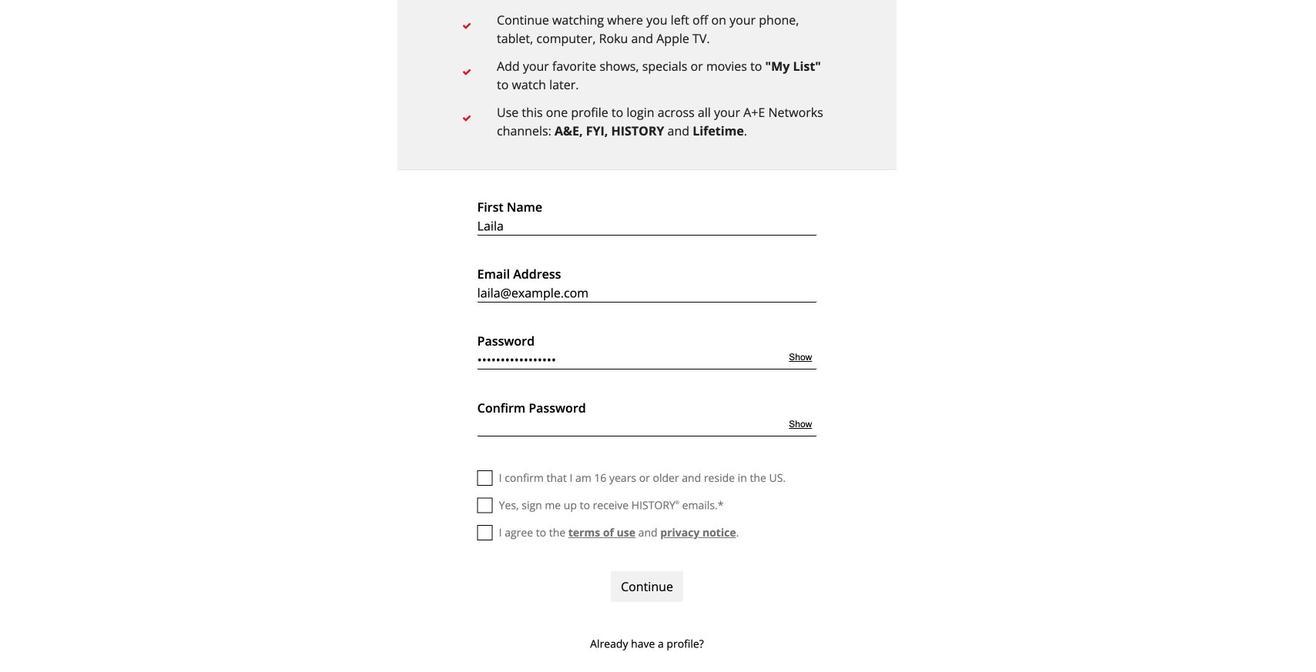 Task type: locate. For each thing, give the bounding box(es) containing it.
I agree to the terms of use and privacy notice. You must accept the terms of use and privacy notice. checkbox
[[477, 526, 493, 541]]

1 vertical spatial check mark image
[[462, 64, 472, 82]]

None checkbox
[[477, 471, 817, 486], [477, 471, 493, 486], [477, 498, 817, 514], [477, 471, 817, 486], [477, 471, 493, 486], [477, 498, 817, 514]]

none checkbox i agree to the terms of use and privacy notice. you must accept the terms of use and privacy notice.
[[477, 526, 817, 541]]

check mark icon element
[[462, 55, 832, 94], [462, 102, 832, 140]]

0 vertical spatial check mark icon element
[[462, 55, 832, 94]]

1 vertical spatial check mark icon element
[[462, 102, 832, 140]]

check mark image
[[462, 18, 472, 36], [462, 64, 472, 82], [462, 110, 472, 129]]

2 vertical spatial check mark image
[[462, 110, 472, 129]]

0 vertical spatial check mark image
[[462, 18, 472, 36]]

2 check mark icon element from the top
[[462, 102, 832, 140]]

email email field
[[477, 268, 817, 303]]

None checkbox
[[477, 498, 493, 514], [477, 526, 817, 541], [477, 498, 493, 514]]

3 check mark image from the top
[[462, 110, 472, 129]]

check mark image for second check mark icon element from the bottom
[[462, 64, 472, 82]]

password password field
[[477, 335, 817, 370]]

2 check mark image from the top
[[462, 64, 472, 82]]



Task type: describe. For each thing, give the bounding box(es) containing it.
1 check mark icon element from the top
[[462, 55, 832, 94]]

confirm password password field
[[477, 402, 817, 437]]

firstname text field
[[477, 201, 817, 236]]

check mark image for 1st check mark icon element from the bottom
[[462, 110, 472, 129]]

1 check mark image from the top
[[462, 18, 472, 36]]



Task type: vqa. For each thing, say whether or not it's contained in the screenshot.
top CHECK MARK ICON Element
yes



